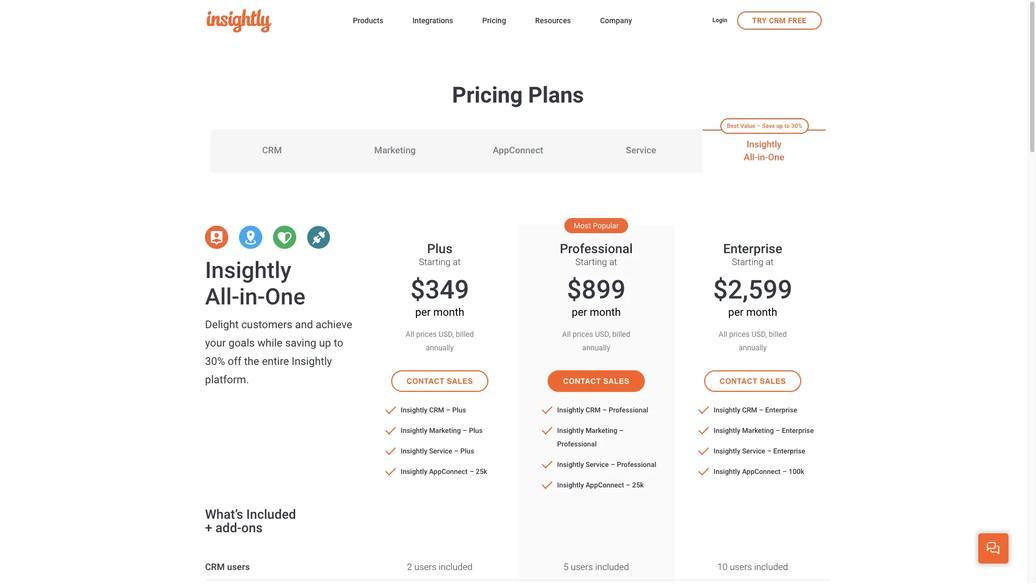 Task type: vqa. For each thing, say whether or not it's contained in the screenshot.
of to the bottom
no



Task type: locate. For each thing, give the bounding box(es) containing it.
login
[[713, 17, 728, 24]]

professional
[[560, 241, 633, 256], [609, 406, 649, 414], [558, 440, 597, 448], [617, 461, 657, 469]]

0 horizontal spatial month
[[434, 306, 465, 319]]

2 horizontal spatial per month
[[729, 306, 778, 319]]

25k
[[476, 468, 488, 476], [633, 481, 644, 489]]

1 vertical spatial insightly appconnect – 25k
[[558, 481, 644, 489]]

– down insightly service – professional
[[626, 481, 631, 489]]

up inside the delight customers and achieve your goals while saving up to 30% off the entire insightly platform.
[[319, 336, 331, 349]]

insightly logo link
[[207, 9, 336, 32]]

3 contact from the left
[[720, 377, 758, 386]]

insightly inside "insightly marketing – professional"
[[558, 427, 584, 435]]

professional up "insightly marketing – professional"
[[609, 406, 649, 414]]

0 horizontal spatial contact sales button
[[392, 370, 489, 392]]

up right save
[[777, 122, 784, 129]]

3 contact sales link from the left
[[705, 370, 802, 392]]

starting
[[419, 257, 451, 267], [576, 257, 608, 267], [732, 257, 764, 267]]

to down achieve at left bottom
[[334, 336, 344, 349]]

pricing plans
[[452, 82, 584, 108]]

crm for try crm free
[[769, 16, 787, 25]]

0 horizontal spatial annually
[[426, 343, 454, 352]]

3 per month from the left
[[729, 306, 778, 319]]

1 horizontal spatial sales
[[604, 377, 630, 386]]

included right 10
[[755, 562, 789, 572]]

1 horizontal spatial insightly all-in-one
[[744, 139, 785, 163]]

per for plus
[[416, 306, 431, 319]]

2 horizontal spatial per
[[729, 306, 744, 319]]

month
[[434, 306, 465, 319], [590, 306, 621, 319], [747, 306, 778, 319]]

0 horizontal spatial 30%
[[205, 355, 225, 368]]

enterprise for crm
[[766, 406, 798, 414]]

1 horizontal spatial all
[[563, 330, 571, 339]]

contact sales up "insightly crm – plus"
[[407, 377, 473, 386]]

3 contact sales from the left
[[720, 377, 787, 386]]

insightly down "insightly crm – plus"
[[401, 427, 428, 435]]

all for enterprise
[[719, 330, 728, 339]]

1 usd, from the left
[[439, 330, 454, 339]]

25k for insightly service – professional
[[633, 481, 644, 489]]

0 vertical spatial up
[[777, 122, 784, 129]]

up down achieve at left bottom
[[319, 336, 331, 349]]

users
[[227, 562, 250, 572], [415, 562, 437, 572], [571, 562, 593, 572], [730, 562, 753, 572]]

1 vertical spatial to
[[334, 336, 344, 349]]

0 horizontal spatial to
[[334, 336, 344, 349]]

up inside products and bundles tab list
[[777, 122, 784, 129]]

2 contact sales link from the left
[[548, 370, 645, 392]]

insightly down best value – save up to 30%
[[747, 139, 782, 150]]

annually
[[426, 343, 454, 352], [583, 343, 611, 352], [739, 343, 767, 352]]

contact sales link up "insightly crm – plus"
[[392, 370, 489, 392]]

2 horizontal spatial usd,
[[752, 330, 768, 339]]

1 prices from the left
[[416, 330, 437, 339]]

annually for plus
[[426, 343, 454, 352]]

3 starting from the left
[[732, 257, 764, 267]]

1 all from the left
[[406, 330, 415, 339]]

marketing for insightly crm – enterprise
[[743, 427, 774, 435]]

usd,
[[439, 330, 454, 339], [595, 330, 611, 339], [752, 330, 768, 339]]

contact sales up insightly crm – enterprise
[[720, 377, 787, 386]]

contact sales link up insightly crm – professional
[[548, 370, 645, 392]]

in- up customers
[[239, 284, 265, 310]]

1 horizontal spatial annually
[[583, 343, 611, 352]]

pricing
[[483, 16, 506, 25], [452, 82, 523, 108]]

insightly appconnect – 25k down insightly service – professional
[[558, 481, 644, 489]]

0 vertical spatial insightly appconnect – 25k
[[401, 468, 488, 476]]

1 sales from the left
[[447, 377, 473, 386]]

crm for insightly crm – plus
[[429, 406, 445, 414]]

1 horizontal spatial billed
[[613, 330, 631, 339]]

– down insightly crm – professional
[[620, 427, 624, 435]]

1 contact sales from the left
[[407, 377, 473, 386]]

2 horizontal spatial billed
[[769, 330, 787, 339]]

in- down best value – save up to 30%
[[758, 152, 769, 163]]

billed
[[456, 330, 474, 339], [613, 330, 631, 339], [769, 330, 787, 339]]

3 sales from the left
[[760, 377, 787, 386]]

all prices usd, billed annually for enterprise
[[719, 330, 787, 352]]

1 all prices usd, billed annually from the left
[[406, 330, 474, 352]]

free
[[789, 16, 807, 25]]

30% right save
[[792, 122, 803, 129]]

try crm free link
[[738, 11, 822, 29]]

contact
[[407, 377, 445, 386], [563, 377, 601, 386], [720, 377, 758, 386]]

1 vertical spatial pricing
[[452, 82, 523, 108]]

1 horizontal spatial 30%
[[792, 122, 803, 129]]

2 horizontal spatial prices
[[730, 330, 750, 339]]

100k
[[789, 468, 805, 476]]

0 vertical spatial one
[[769, 152, 785, 163]]

all- up delight
[[205, 284, 239, 310]]

insightly appconnect – 25k
[[401, 468, 488, 476], [558, 481, 644, 489]]

4 users from the left
[[730, 562, 753, 572]]

ons
[[242, 521, 263, 536]]

insightly inside products and bundles tab list
[[747, 139, 782, 150]]

contact sales
[[407, 377, 473, 386], [563, 377, 630, 386], [720, 377, 787, 386]]

0 vertical spatial all-
[[744, 152, 758, 163]]

sales for enterprise
[[760, 377, 787, 386]]

contact sales button for plus
[[392, 370, 489, 392]]

one down save
[[769, 152, 785, 163]]

included right 5
[[596, 562, 630, 572]]

sales up insightly crm – professional
[[604, 377, 630, 386]]

0 vertical spatial pricing
[[483, 16, 506, 25]]

insightly up insightly appconnect – 100k
[[714, 447, 741, 455]]

insightly up insightly marketing – plus at left bottom
[[401, 406, 428, 414]]

2 horizontal spatial starting
[[732, 257, 764, 267]]

in-
[[758, 152, 769, 163], [239, 284, 265, 310]]

0 horizontal spatial included
[[439, 562, 473, 572]]

1 horizontal spatial 25k
[[633, 481, 644, 489]]

service
[[626, 145, 657, 156], [429, 447, 453, 455], [743, 447, 766, 455], [586, 461, 609, 469]]

– down insightly service – plus
[[470, 468, 474, 476]]

3 per from the left
[[729, 306, 744, 319]]

add-
[[216, 521, 242, 536]]

included for 2 users included
[[439, 562, 473, 572]]

insightly down saving
[[292, 355, 332, 368]]

– left save
[[757, 122, 761, 129]]

contact sales link up insightly crm – enterprise
[[705, 370, 802, 392]]

billed for enterprise
[[769, 330, 787, 339]]

1 horizontal spatial month
[[590, 306, 621, 319]]

all
[[406, 330, 415, 339], [563, 330, 571, 339], [719, 330, 728, 339]]

insightly down insightly service – plus
[[401, 468, 428, 476]]

1 horizontal spatial contact sales button
[[548, 370, 645, 392]]

insightly down the insightly service – enterprise
[[714, 468, 741, 476]]

appconnect for insightly crm – enterprise
[[743, 468, 781, 476]]

3 all prices usd, billed annually from the left
[[719, 330, 787, 352]]

service for insightly crm – plus
[[429, 447, 453, 455]]

0 horizontal spatial at
[[453, 257, 461, 267]]

1 horizontal spatial insightly appconnect – 25k
[[558, 481, 644, 489]]

1 horizontal spatial contact sales link
[[548, 370, 645, 392]]

1 vertical spatial 30%
[[205, 355, 225, 368]]

included right 2 at left bottom
[[439, 562, 473, 572]]

2 horizontal spatial contact sales button
[[705, 370, 802, 392]]

3 users from the left
[[571, 562, 593, 572]]

1 horizontal spatial per month
[[572, 306, 621, 319]]

users right 10
[[730, 562, 753, 572]]

per
[[416, 306, 431, 319], [572, 306, 588, 319], [729, 306, 744, 319]]

appconnect
[[493, 145, 544, 156], [429, 468, 468, 476], [743, 468, 781, 476], [586, 481, 625, 489]]

0 vertical spatial insightly all-in-one
[[744, 139, 785, 163]]

2 horizontal spatial all prices usd, billed annually
[[719, 330, 787, 352]]

30% inside the delight customers and achieve your goals while saving up to 30% off the entire insightly platform.
[[205, 355, 225, 368]]

1 horizontal spatial prices
[[573, 330, 594, 339]]

2 horizontal spatial month
[[747, 306, 778, 319]]

all- inside products and bundles tab list
[[744, 152, 758, 163]]

0 horizontal spatial insightly appconnect – 25k
[[401, 468, 488, 476]]

included
[[439, 562, 473, 572], [596, 562, 630, 572], [755, 562, 789, 572]]

3 usd, from the left
[[752, 330, 768, 339]]

0 horizontal spatial starting
[[419, 257, 451, 267]]

1 per from the left
[[416, 306, 431, 319]]

30% down your
[[205, 355, 225, 368]]

contact up insightly crm – professional
[[563, 377, 601, 386]]

pricing link
[[483, 14, 506, 29]]

starting inside enterprise starting at
[[732, 257, 764, 267]]

to inside products and bundles tab list
[[785, 122, 790, 129]]

insightly all-in-one
[[744, 139, 785, 163], [205, 257, 306, 310]]

the
[[244, 355, 259, 368]]

to
[[785, 122, 790, 129], [334, 336, 344, 349]]

professional inside "insightly marketing – professional"
[[558, 440, 597, 448]]

insightly all-in-one up customers
[[205, 257, 306, 310]]

insightly logo image
[[207, 9, 271, 32]]

2 horizontal spatial all
[[719, 330, 728, 339]]

1 contact from the left
[[407, 377, 445, 386]]

prices for enterprise
[[730, 330, 750, 339]]

insightly crm – plus
[[401, 406, 466, 414]]

insightly crm – professional
[[558, 406, 649, 414]]

contact sales button up insightly crm – enterprise
[[705, 370, 802, 392]]

30%
[[792, 122, 803, 129], [205, 355, 225, 368]]

best value – save up to 30%
[[727, 122, 803, 129]]

1 horizontal spatial all-
[[744, 152, 758, 163]]

1 horizontal spatial usd,
[[595, 330, 611, 339]]

to right save
[[785, 122, 790, 129]]

professional up insightly service – professional
[[558, 440, 597, 448]]

contact up insightly crm – enterprise
[[720, 377, 758, 386]]

contact sales button up "insightly crm – plus"
[[392, 370, 489, 392]]

insightly down "insightly marketing – professional"
[[558, 461, 584, 469]]

2 horizontal spatial included
[[755, 562, 789, 572]]

enterprise
[[724, 241, 783, 256], [766, 406, 798, 414], [782, 427, 814, 435], [774, 447, 806, 455]]

starting inside the plus starting at
[[419, 257, 451, 267]]

2 at from the left
[[610, 257, 618, 267]]

0 horizontal spatial one
[[265, 284, 306, 310]]

1 horizontal spatial starting
[[576, 257, 608, 267]]

users right 5
[[571, 562, 593, 572]]

one
[[769, 152, 785, 163], [265, 284, 306, 310]]

sales up "insightly crm – plus"
[[447, 377, 473, 386]]

at inside enterprise starting at
[[766, 257, 774, 267]]

saving
[[285, 336, 317, 349]]

starting for professional
[[576, 257, 608, 267]]

appconnect link
[[457, 130, 580, 173]]

0 horizontal spatial contact
[[407, 377, 445, 386]]

popular
[[593, 221, 619, 230]]

plus inside the plus starting at
[[427, 241, 453, 256]]

plus
[[427, 241, 453, 256], [453, 406, 466, 414], [469, 427, 483, 435], [461, 447, 474, 455]]

1 horizontal spatial up
[[777, 122, 784, 129]]

3 annually from the left
[[739, 343, 767, 352]]

0 horizontal spatial per
[[416, 306, 431, 319]]

3 prices from the left
[[730, 330, 750, 339]]

2 horizontal spatial at
[[766, 257, 774, 267]]

at inside the plus starting at
[[453, 257, 461, 267]]

plans
[[529, 82, 584, 108]]

1 billed from the left
[[456, 330, 474, 339]]

insightly all-in-one down best value – save up to 30%
[[744, 139, 785, 163]]

2 horizontal spatial contact
[[720, 377, 758, 386]]

1 contact sales button from the left
[[392, 370, 489, 392]]

1 vertical spatial insightly all-in-one
[[205, 257, 306, 310]]

10
[[718, 562, 728, 572]]

and
[[295, 318, 313, 331]]

try crm free
[[753, 16, 807, 25]]

sales
[[447, 377, 473, 386], [604, 377, 630, 386], [760, 377, 787, 386]]

10 users included
[[718, 562, 789, 572]]

at inside professional starting at
[[610, 257, 618, 267]]

insightly
[[747, 139, 782, 150], [205, 257, 292, 284], [292, 355, 332, 368], [401, 406, 428, 414], [558, 406, 584, 414], [714, 406, 741, 414], [401, 427, 428, 435], [558, 427, 584, 435], [714, 427, 741, 435], [401, 447, 428, 455], [714, 447, 741, 455], [558, 461, 584, 469], [401, 468, 428, 476], [714, 468, 741, 476], [558, 481, 584, 489]]

– inside "insightly marketing – professional"
[[620, 427, 624, 435]]

crm inside try crm free 'button'
[[769, 16, 787, 25]]

prices
[[416, 330, 437, 339], [573, 330, 594, 339], [730, 330, 750, 339]]

0 vertical spatial 25k
[[476, 468, 488, 476]]

3 all from the left
[[719, 330, 728, 339]]

one up customers
[[265, 284, 306, 310]]

crm
[[769, 16, 787, 25], [262, 145, 282, 156], [429, 406, 445, 414], [586, 406, 601, 414], [743, 406, 758, 414], [205, 562, 225, 572]]

+
[[205, 521, 212, 536]]

contact sales button
[[392, 370, 489, 392], [548, 370, 645, 392], [705, 370, 802, 392]]

1 horizontal spatial in-
[[758, 152, 769, 163]]

2 horizontal spatial sales
[[760, 377, 787, 386]]

1 horizontal spatial all prices usd, billed annually
[[563, 330, 631, 352]]

service inside products and bundles tab list
[[626, 145, 657, 156]]

1 vertical spatial up
[[319, 336, 331, 349]]

0 vertical spatial to
[[785, 122, 790, 129]]

month for plus
[[434, 306, 465, 319]]

0 horizontal spatial contact sales
[[407, 377, 473, 386]]

all-
[[744, 152, 758, 163], [205, 284, 239, 310]]

insightly down insightly crm – professional
[[558, 427, 584, 435]]

1 horizontal spatial included
[[596, 562, 630, 572]]

1 horizontal spatial contact sales
[[563, 377, 630, 386]]

0 horizontal spatial billed
[[456, 330, 474, 339]]

users down add-
[[227, 562, 250, 572]]

1 horizontal spatial to
[[785, 122, 790, 129]]

professional starting at
[[560, 241, 633, 267]]

0 horizontal spatial all prices usd, billed annually
[[406, 330, 474, 352]]

1 horizontal spatial contact
[[563, 377, 601, 386]]

1 vertical spatial 25k
[[633, 481, 644, 489]]

all prices usd, billed annually
[[406, 330, 474, 352], [563, 330, 631, 352], [719, 330, 787, 352]]

at for plus
[[453, 257, 461, 267]]

2 horizontal spatial contact sales link
[[705, 370, 802, 392]]

3 billed from the left
[[769, 330, 787, 339]]

2 usd, from the left
[[595, 330, 611, 339]]

1 users from the left
[[227, 562, 250, 572]]

contact for enterprise
[[720, 377, 758, 386]]

service icon image
[[273, 226, 296, 249]]

0 horizontal spatial sales
[[447, 377, 473, 386]]

0 horizontal spatial in-
[[239, 284, 265, 310]]

most popular
[[574, 221, 619, 230]]

contact up "insightly crm – plus"
[[407, 377, 445, 386]]

professional for service
[[617, 461, 657, 469]]

usd, for plus
[[439, 330, 454, 339]]

1 horizontal spatial per
[[572, 306, 588, 319]]

1 per month from the left
[[416, 306, 465, 319]]

contact sales up insightly crm – professional
[[563, 377, 630, 386]]

users for crm
[[227, 562, 250, 572]]

starting inside professional starting at
[[576, 257, 608, 267]]

2 users from the left
[[415, 562, 437, 572]]

insightly down insightly crm – enterprise
[[714, 427, 741, 435]]

all for plus
[[406, 330, 415, 339]]

contact sales for plus
[[407, 377, 473, 386]]

all- down value
[[744, 152, 758, 163]]

3 contact sales button from the left
[[705, 370, 802, 392]]

included
[[247, 507, 296, 522]]

1 contact sales link from the left
[[392, 370, 489, 392]]

3 at from the left
[[766, 257, 774, 267]]

2 horizontal spatial annually
[[739, 343, 767, 352]]

users for 5
[[571, 562, 593, 572]]

appconnect for insightly crm – plus
[[429, 468, 468, 476]]

1 at from the left
[[453, 257, 461, 267]]

value
[[741, 122, 756, 129]]

1 horizontal spatial at
[[610, 257, 618, 267]]

0 horizontal spatial all-
[[205, 284, 239, 310]]

2
[[407, 562, 412, 572]]

1 included from the left
[[439, 562, 473, 572]]

professional for marketing
[[558, 440, 597, 448]]

customers
[[241, 318, 293, 331]]

3 included from the left
[[755, 562, 789, 572]]

0 horizontal spatial all
[[406, 330, 415, 339]]

0 vertical spatial 30%
[[792, 122, 803, 129]]

2 sales from the left
[[604, 377, 630, 386]]

marketing
[[374, 145, 416, 156], [429, 427, 461, 435], [586, 427, 618, 435], [743, 427, 774, 435]]

2 included from the left
[[596, 562, 630, 572]]

0 horizontal spatial prices
[[416, 330, 437, 339]]

0 horizontal spatial up
[[319, 336, 331, 349]]

2 starting from the left
[[576, 257, 608, 267]]

2 horizontal spatial contact sales
[[720, 377, 787, 386]]

1 month from the left
[[434, 306, 465, 319]]

sales up insightly crm – enterprise
[[760, 377, 787, 386]]

contact sales for enterprise
[[720, 377, 787, 386]]

insightly down marketing icon
[[205, 257, 292, 284]]

1 annually from the left
[[426, 343, 454, 352]]

professional down "insightly marketing – professional"
[[617, 461, 657, 469]]

users right 2 at left bottom
[[415, 562, 437, 572]]

up
[[777, 122, 784, 129], [319, 336, 331, 349]]

– up the insightly service – enterprise
[[776, 427, 781, 435]]

1 starting from the left
[[419, 257, 451, 267]]

marketing for insightly crm – professional
[[586, 427, 618, 435]]

contact sales link
[[392, 370, 489, 392], [548, 370, 645, 392], [705, 370, 802, 392]]

0 horizontal spatial per month
[[416, 306, 465, 319]]

save
[[763, 122, 775, 129]]

–
[[757, 122, 761, 129], [446, 406, 451, 414], [603, 406, 607, 414], [759, 406, 764, 414], [463, 427, 467, 435], [620, 427, 624, 435], [776, 427, 781, 435], [454, 447, 459, 455], [768, 447, 772, 455], [611, 461, 616, 469], [470, 468, 474, 476], [783, 468, 787, 476], [626, 481, 631, 489]]

contact sales button up insightly crm – professional
[[548, 370, 645, 392]]

per month
[[416, 306, 465, 319], [572, 306, 621, 319], [729, 306, 778, 319]]

0 vertical spatial in-
[[758, 152, 769, 163]]

3 month from the left
[[747, 306, 778, 319]]

1 horizontal spatial one
[[769, 152, 785, 163]]

– down insightly marketing – enterprise
[[768, 447, 772, 455]]

0 horizontal spatial contact sales link
[[392, 370, 489, 392]]

0 horizontal spatial 25k
[[476, 468, 488, 476]]

2 prices from the left
[[573, 330, 594, 339]]

integrations
[[413, 16, 453, 25]]

– up insightly marketing – plus at left bottom
[[446, 406, 451, 414]]

insightly appconnect – 25k down insightly service – plus
[[401, 468, 488, 476]]

0 horizontal spatial usd,
[[439, 330, 454, 339]]

at
[[453, 257, 461, 267], [610, 257, 618, 267], [766, 257, 774, 267]]

marketing inside "insightly marketing – professional"
[[586, 427, 618, 435]]



Task type: describe. For each thing, give the bounding box(es) containing it.
crm icon image
[[205, 226, 228, 249]]

insightly appconnect – 25k for plus
[[401, 468, 488, 476]]

insightly all-in-one inside products and bundles tab list
[[744, 139, 785, 163]]

insightly appconnect – 25k for professional
[[558, 481, 644, 489]]

delight
[[205, 318, 239, 331]]

login link
[[713, 16, 728, 25]]

service link
[[580, 130, 703, 173]]

marketing link
[[334, 130, 457, 173]]

plus for marketing
[[469, 427, 483, 435]]

0 horizontal spatial insightly all-in-one
[[205, 257, 306, 310]]

most
[[574, 221, 591, 230]]

30% inside products and bundles tab list
[[792, 122, 803, 129]]

sales for plus
[[447, 377, 473, 386]]

per for enterprise
[[729, 306, 744, 319]]

crm for insightly crm – professional
[[586, 406, 601, 414]]

marketing for insightly crm – plus
[[429, 427, 461, 435]]

2 month from the left
[[590, 306, 621, 319]]

2 billed from the left
[[613, 330, 631, 339]]

enterprise starting at
[[724, 241, 783, 267]]

in- inside products and bundles tab list
[[758, 152, 769, 163]]

starting for plus
[[419, 257, 451, 267]]

– up insightly service – plus
[[463, 427, 467, 435]]

2 annually from the left
[[583, 343, 611, 352]]

– left 100k
[[783, 468, 787, 476]]

2 per month from the left
[[572, 306, 621, 319]]

service for insightly crm – enterprise
[[743, 447, 766, 455]]

users for 2
[[415, 562, 437, 572]]

insightly down insightly service – professional
[[558, 481, 584, 489]]

what's
[[205, 507, 243, 522]]

insightly appconnect – 100k
[[714, 468, 805, 476]]

delight customers and achieve your goals while saving up to 30% off the entire insightly platform.
[[205, 318, 353, 386]]

crm inside crm link
[[262, 145, 282, 156]]

insightly marketing – enterprise
[[714, 427, 814, 435]]

2 contact sales button from the left
[[548, 370, 645, 392]]

5 users included
[[564, 562, 630, 572]]

try crm free button
[[738, 11, 822, 29]]

– down "insightly marketing – professional"
[[611, 461, 616, 469]]

insightly up insightly marketing – enterprise
[[714, 406, 741, 414]]

contact for plus
[[407, 377, 445, 386]]

pricing for pricing
[[483, 16, 506, 25]]

marketing inside products and bundles tab list
[[374, 145, 416, 156]]

insightly service – enterprise
[[714, 447, 806, 455]]

25k for insightly service – plus
[[476, 468, 488, 476]]

– down insightly marketing – plus at left bottom
[[454, 447, 459, 455]]

pricing for pricing plans
[[452, 82, 523, 108]]

included for 5 users included
[[596, 562, 630, 572]]

crm users
[[205, 562, 250, 572]]

insightly up "insightly marketing – professional"
[[558, 406, 584, 414]]

resources
[[536, 16, 571, 25]]

all prices usd, billed annually for plus
[[406, 330, 474, 352]]

enterprise for marketing
[[782, 427, 814, 435]]

integrations link
[[413, 14, 453, 29]]

month for enterprise
[[747, 306, 778, 319]]

starting for enterprise
[[732, 257, 764, 267]]

your
[[205, 336, 226, 349]]

2 all prices usd, billed annually from the left
[[563, 330, 631, 352]]

5
[[564, 562, 569, 572]]

billed for plus
[[456, 330, 474, 339]]

off
[[228, 355, 242, 368]]

1 vertical spatial in-
[[239, 284, 265, 310]]

1 vertical spatial one
[[265, 284, 306, 310]]

prices for plus
[[416, 330, 437, 339]]

while
[[258, 336, 283, 349]]

crm link
[[211, 130, 334, 173]]

2 per from the left
[[572, 306, 588, 319]]

service for insightly crm – professional
[[586, 461, 609, 469]]

what's included + add-ons
[[205, 507, 296, 536]]

per month for plus
[[416, 306, 465, 319]]

to inside the delight customers and achieve your goals while saving up to 30% off the entire insightly platform.
[[334, 336, 344, 349]]

try
[[753, 16, 767, 25]]

insightly inside the delight customers and achieve your goals while saving up to 30% off the entire insightly platform.
[[292, 355, 332, 368]]

contact sales button for enterprise
[[705, 370, 802, 392]]

insightly marketing – professional
[[558, 427, 624, 448]]

insightly service – plus
[[401, 447, 474, 455]]

insightly down insightly marketing – plus at left bottom
[[401, 447, 428, 455]]

– inside products and bundles tab list
[[757, 122, 761, 129]]

goals
[[229, 336, 255, 349]]

entire
[[262, 355, 289, 368]]

platform.
[[205, 373, 249, 386]]

plus for crm
[[453, 406, 466, 414]]

company link
[[600, 14, 632, 29]]

marketing icon image
[[239, 226, 262, 249]]

1 vertical spatial all-
[[205, 284, 239, 310]]

at for enterprise
[[766, 257, 774, 267]]

achieve
[[316, 318, 353, 331]]

contact sales link for plus
[[392, 370, 489, 392]]

usd, for enterprise
[[752, 330, 768, 339]]

per month for enterprise
[[729, 306, 778, 319]]

appconnect for insightly crm – professional
[[586, 481, 625, 489]]

insightly marketing – plus
[[401, 427, 483, 435]]

users for 10
[[730, 562, 753, 572]]

appconnect inside "link"
[[493, 145, 544, 156]]

resources link
[[536, 14, 571, 29]]

crm for insightly crm – enterprise
[[743, 406, 758, 414]]

2 all from the left
[[563, 330, 571, 339]]

plus starting at
[[419, 241, 461, 267]]

best
[[727, 122, 739, 129]]

2 users included
[[407, 562, 473, 572]]

products
[[353, 16, 384, 25]]

2 contact sales from the left
[[563, 377, 630, 386]]

at for professional
[[610, 257, 618, 267]]

– up "insightly marketing – professional"
[[603, 406, 607, 414]]

2 contact from the left
[[563, 377, 601, 386]]

plus for service
[[461, 447, 474, 455]]

contact sales link for enterprise
[[705, 370, 802, 392]]

included for 10 users included
[[755, 562, 789, 572]]

professional for crm
[[609, 406, 649, 414]]

enterprise for service
[[774, 447, 806, 455]]

appconnect icon image
[[307, 226, 330, 249]]

insightly crm – enterprise
[[714, 406, 798, 414]]

– up insightly marketing – enterprise
[[759, 406, 764, 414]]

products and bundles tab list
[[211, 118, 826, 173]]

insightly service – professional
[[558, 461, 657, 469]]

products link
[[353, 14, 384, 29]]

professional down most popular
[[560, 241, 633, 256]]

one inside products and bundles tab list
[[769, 152, 785, 163]]

company
[[600, 16, 632, 25]]

annually for enterprise
[[739, 343, 767, 352]]



